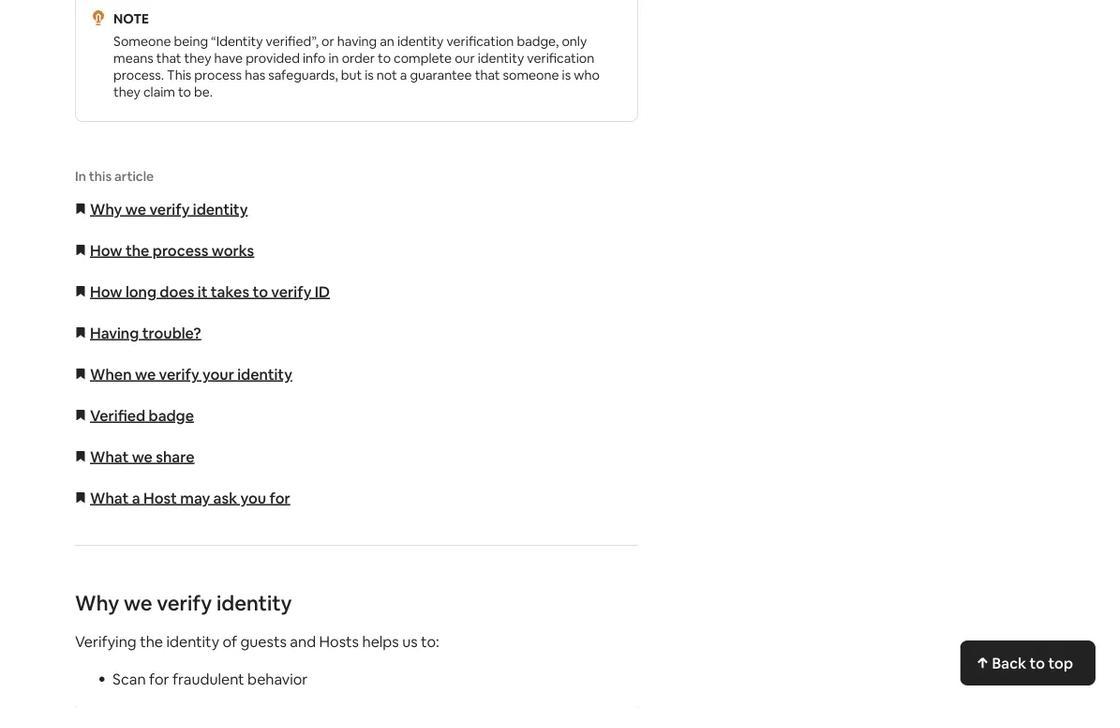 Task type: locate. For each thing, give the bounding box(es) containing it.
0 vertical spatial they
[[184, 50, 211, 67]]

top
[[1049, 653, 1074, 672]]

have
[[214, 50, 243, 67]]

note
[[113, 10, 149, 27]]

to right takes
[[253, 282, 268, 301]]

0 vertical spatial a
[[400, 67, 407, 83]]

article
[[114, 168, 154, 185]]

1 vertical spatial how
[[90, 282, 122, 301]]

this
[[89, 168, 112, 185]]

to inside button
[[1030, 653, 1046, 672]]

we up verifying
[[124, 589, 152, 616]]

1 vertical spatial the
[[140, 632, 163, 651]]

that left someone
[[475, 67, 500, 83]]

be.
[[194, 83, 213, 100]]

what for what a host may ask you for
[[90, 488, 129, 507]]

or
[[322, 33, 335, 50]]

ask
[[213, 488, 237, 507]]

what a host may ask you for link
[[75, 488, 290, 507]]

to:
[[421, 632, 440, 651]]

identity right our
[[478, 50, 524, 67]]

0 vertical spatial the
[[126, 241, 149, 260]]

0 vertical spatial how
[[90, 241, 122, 260]]

why up verifying
[[75, 589, 119, 616]]

guarantee
[[410, 67, 472, 83]]

how the process works
[[90, 241, 254, 260]]

it
[[198, 282, 208, 301]]

1 vertical spatial a
[[132, 488, 140, 507]]

what down what we share link
[[90, 488, 129, 507]]

badge,
[[517, 33, 559, 50]]

a
[[400, 67, 407, 83], [132, 488, 140, 507]]

having
[[337, 33, 377, 50]]

is
[[365, 67, 374, 83], [562, 67, 571, 83]]

they left claim at top left
[[113, 83, 141, 100]]

a right the 'not'
[[400, 67, 407, 83]]

1 horizontal spatial they
[[184, 50, 211, 67]]

process.
[[113, 67, 164, 83]]

the for process
[[126, 241, 149, 260]]

verified badge link
[[75, 406, 194, 425]]

your
[[203, 364, 234, 384]]

verified badge
[[90, 406, 194, 425]]

we down article
[[125, 199, 146, 218]]

1 what from the top
[[90, 447, 129, 466]]

how
[[90, 241, 122, 260], [90, 282, 122, 301]]

identity
[[398, 33, 444, 50], [478, 50, 524, 67], [193, 199, 248, 218], [238, 364, 292, 384], [217, 589, 292, 616], [166, 632, 219, 651]]

claim
[[143, 83, 175, 100]]

safeguards,
[[268, 67, 338, 83]]

for
[[270, 488, 290, 507], [149, 669, 169, 688]]

being
[[174, 33, 208, 50]]

a inside note someone being "identity verified", or having an identity verification badge, only means that they have provided info in order to complete our identity verification process. this process has safeguards, but is not a guarantee that someone is who they claim to be.
[[400, 67, 407, 83]]

they
[[184, 50, 211, 67], [113, 83, 141, 100]]

has
[[245, 67, 266, 83]]

process left the has
[[194, 67, 242, 83]]

1 vertical spatial for
[[149, 669, 169, 688]]

we right when
[[135, 364, 156, 384]]

1 horizontal spatial is
[[562, 67, 571, 83]]

verification
[[447, 33, 514, 50], [527, 50, 595, 67]]

means
[[113, 50, 154, 67]]

when we verify your identity link
[[75, 364, 292, 384]]

1 vertical spatial they
[[113, 83, 141, 100]]

1 horizontal spatial that
[[475, 67, 500, 83]]

0 vertical spatial process
[[194, 67, 242, 83]]

why we verify identity link
[[75, 199, 248, 218]]

and
[[290, 632, 316, 651]]

the up 'long' at the top
[[126, 241, 149, 260]]

a left host
[[132, 488, 140, 507]]

the
[[126, 241, 149, 260], [140, 632, 163, 651]]

is left the 'not'
[[365, 67, 374, 83]]

1 how from the top
[[90, 241, 122, 260]]

how long does it takes to verify id link
[[75, 282, 330, 301]]

our
[[455, 50, 475, 67]]

verifying the identity of guests and hosts helps us to:
[[75, 632, 440, 651]]

how for how the process works
[[90, 241, 122, 260]]

info
[[303, 50, 326, 67]]

what down verified
[[90, 447, 129, 466]]

but
[[341, 67, 362, 83]]

in this article
[[75, 168, 154, 185]]

2 what from the top
[[90, 488, 129, 507]]

to left top
[[1030, 653, 1046, 672]]

1 vertical spatial what
[[90, 488, 129, 507]]

why we verify identity up how the process works
[[90, 199, 248, 218]]

for right you
[[270, 488, 290, 507]]

process
[[194, 67, 242, 83], [153, 241, 209, 260]]

for right scan
[[149, 669, 169, 688]]

0 vertical spatial why
[[90, 199, 122, 218]]

0 vertical spatial for
[[270, 488, 290, 507]]

why down this
[[90, 199, 122, 218]]

1 vertical spatial why we verify identity
[[75, 589, 292, 616]]

0 horizontal spatial they
[[113, 83, 141, 100]]

guests
[[241, 632, 287, 651]]

1 horizontal spatial a
[[400, 67, 407, 83]]

0 horizontal spatial is
[[365, 67, 374, 83]]

0 vertical spatial why we verify identity
[[90, 199, 248, 218]]

is left the "who"
[[562, 67, 571, 83]]

process up does
[[153, 241, 209, 260]]

the up scan
[[140, 632, 163, 651]]

why we verify identity
[[90, 199, 248, 218], [75, 589, 292, 616]]

to
[[378, 50, 391, 67], [178, 83, 191, 100], [253, 282, 268, 301], [1030, 653, 1046, 672]]

verify
[[149, 199, 190, 218], [271, 282, 312, 301], [159, 364, 199, 384], [157, 589, 212, 616]]

we left share
[[132, 447, 153, 466]]

"identity
[[211, 33, 263, 50]]

0 horizontal spatial verification
[[447, 33, 514, 50]]

we
[[125, 199, 146, 218], [135, 364, 156, 384], [132, 447, 153, 466], [124, 589, 152, 616]]

how down why we verify identity link
[[90, 241, 122, 260]]

they left have on the left top of page
[[184, 50, 211, 67]]

what for what we share
[[90, 447, 129, 466]]

that
[[156, 50, 181, 67], [475, 67, 500, 83]]

1 horizontal spatial for
[[270, 488, 290, 507]]

why we verify identity up of
[[75, 589, 292, 616]]

helps
[[362, 632, 399, 651]]

what
[[90, 447, 129, 466], [90, 488, 129, 507]]

that up claim at top left
[[156, 50, 181, 67]]

why
[[90, 199, 122, 218], [75, 589, 119, 616]]

an
[[380, 33, 395, 50]]

0 vertical spatial what
[[90, 447, 129, 466]]

we for why we verify identity link
[[125, 199, 146, 218]]

hosts
[[319, 632, 359, 651]]

provided
[[246, 50, 300, 67]]

what a host may ask you for
[[90, 488, 290, 507]]

does
[[160, 282, 195, 301]]

0 horizontal spatial that
[[156, 50, 181, 67]]

how left 'long' at the top
[[90, 282, 122, 301]]

us
[[402, 632, 418, 651]]

2 how from the top
[[90, 282, 122, 301]]



Task type: describe. For each thing, give the bounding box(es) containing it.
verified
[[90, 406, 145, 425]]

to left the be.
[[178, 83, 191, 100]]

in
[[75, 168, 86, 185]]

note someone being "identity verified", or having an identity verification badge, only means that they have provided info in order to complete our identity verification process. this process has safeguards, but is not a guarantee that someone is who they claim to be.
[[113, 10, 600, 100]]

having trouble?
[[90, 323, 201, 342]]

long
[[126, 282, 157, 301]]

2 is from the left
[[562, 67, 571, 83]]

of
[[223, 632, 237, 651]]

when we verify your identity
[[90, 364, 292, 384]]

in
[[329, 50, 339, 67]]

identity right an
[[398, 33, 444, 50]]

who
[[574, 67, 600, 83]]

0 horizontal spatial a
[[132, 488, 140, 507]]

identity right the your
[[238, 364, 292, 384]]

may
[[180, 488, 210, 507]]

scan for fraudulent behavior
[[113, 669, 308, 688]]

1 is from the left
[[365, 67, 374, 83]]

back
[[993, 653, 1027, 672]]

id
[[315, 282, 330, 301]]

verified",
[[266, 33, 319, 50]]

1 vertical spatial process
[[153, 241, 209, 260]]

process inside note someone being "identity verified", or having an identity verification badge, only means that they have provided info in order to complete our identity verification process. this process has safeguards, but is not a guarantee that someone is who they claim to be.
[[194, 67, 242, 83]]

1 vertical spatial why
[[75, 589, 119, 616]]

we for what we share link
[[132, 447, 153, 466]]

this
[[167, 67, 192, 83]]

complete
[[394, 50, 452, 67]]

to right order on the left top
[[378, 50, 391, 67]]

identity up works
[[193, 199, 248, 218]]

0 horizontal spatial for
[[149, 669, 169, 688]]

scan
[[113, 669, 146, 688]]

when
[[90, 364, 132, 384]]

host
[[143, 488, 177, 507]]

back to top
[[993, 653, 1074, 672]]

what we share
[[90, 447, 195, 466]]

badge
[[149, 406, 194, 425]]

you
[[241, 488, 267, 507]]

how for how long does it takes to verify id
[[90, 282, 122, 301]]

takes
[[211, 282, 250, 301]]

order
[[342, 50, 375, 67]]

not
[[377, 67, 397, 83]]

fraudulent
[[173, 669, 244, 688]]

how the process works link
[[75, 241, 254, 260]]

share
[[156, 447, 195, 466]]

identity up verifying the identity of guests and hosts helps us to:
[[217, 589, 292, 616]]

verify left the your
[[159, 364, 199, 384]]

1 horizontal spatial verification
[[527, 50, 595, 67]]

having trouble? link
[[75, 323, 201, 342]]

what we share link
[[75, 447, 195, 466]]

behavior
[[248, 669, 308, 688]]

the for identity
[[140, 632, 163, 651]]

someone
[[113, 33, 171, 50]]

how long does it takes to verify id
[[90, 282, 330, 301]]

works
[[212, 241, 254, 260]]

identity left of
[[166, 632, 219, 651]]

someone
[[503, 67, 559, 83]]

verify up fraudulent
[[157, 589, 212, 616]]

having
[[90, 323, 139, 342]]

we for when we verify your identity link
[[135, 364, 156, 384]]

trouble?
[[142, 323, 201, 342]]

verifying
[[75, 632, 137, 651]]

only
[[562, 33, 587, 50]]

verify up how the process works
[[149, 199, 190, 218]]

verify left the id
[[271, 282, 312, 301]]

back to top button
[[961, 640, 1096, 686]]



Task type: vqa. For each thing, say whether or not it's contained in the screenshot.
claim
yes



